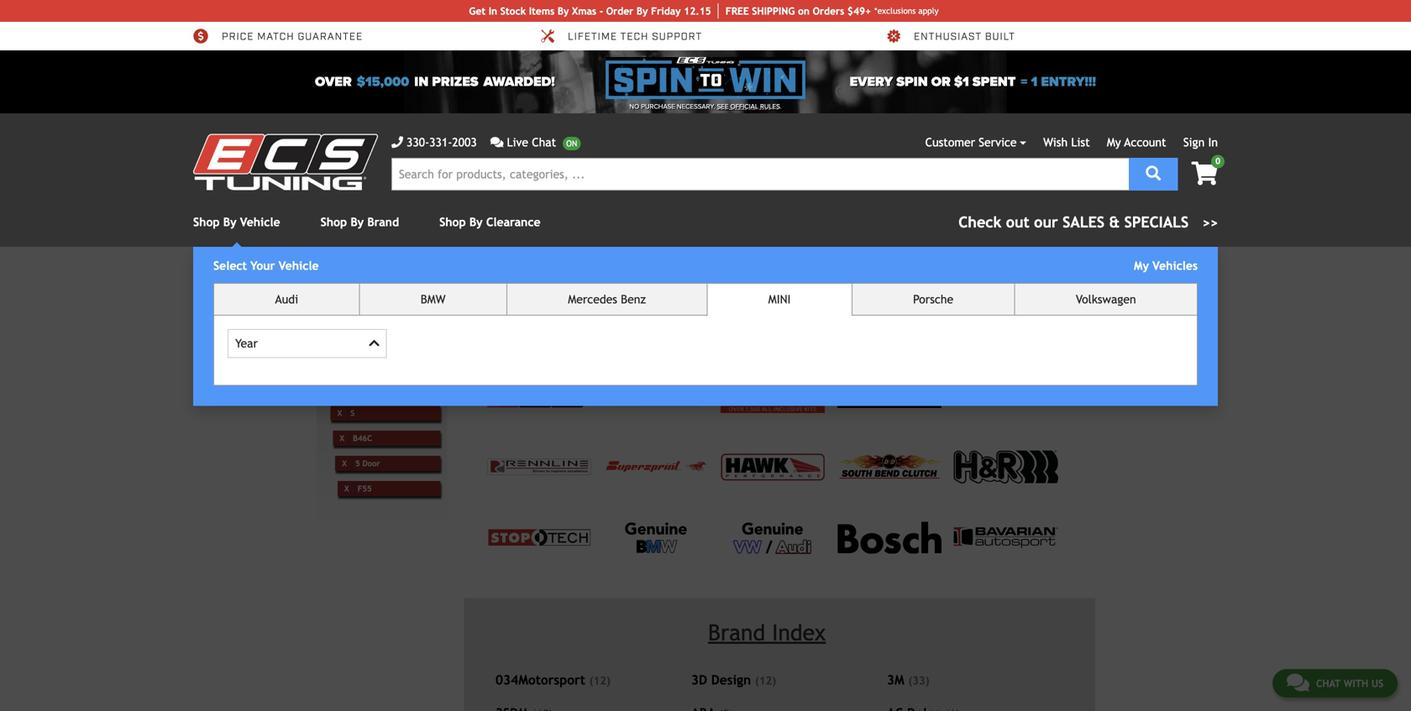 Task type: vqa. For each thing, say whether or not it's contained in the screenshot.
the topmost Door
yes



Task type: describe. For each thing, give the bounding box(es) containing it.
1 horizontal spatial brand
[[432, 272, 459, 283]]

xmas
[[572, 5, 596, 17]]

price match guarantee link
[[193, 29, 363, 44]]

$49+
[[847, 5, 871, 17]]

sales & specials
[[1063, 213, 1189, 231]]

12.15
[[684, 5, 711, 17]]

benz
[[621, 293, 646, 306]]

enthusiast
[[914, 30, 982, 43]]

by up select
[[223, 215, 236, 229]]

x for x b46c
[[340, 434, 345, 443]]

see official rules link
[[717, 102, 780, 112]]

&
[[1109, 213, 1120, 231]]

alzor logo image
[[954, 389, 1058, 405]]

0 horizontal spatial 5
[[355, 459, 360, 468]]

by right order
[[637, 5, 648, 17]]

*exclusions apply link
[[874, 5, 939, 17]]

0 vertical spatial 5
[[1001, 277, 1008, 290]]

select your vehicle
[[213, 259, 319, 273]]

shop for shop by clearance link
[[439, 215, 466, 229]]

0 horizontal spatial brand
[[367, 215, 399, 229]]

mini for 2021 mini cooper s 5 door b46c
[[924, 277, 948, 290]]

home page link
[[330, 272, 388, 283]]

with
[[1344, 678, 1368, 690]]

330-
[[407, 136, 429, 149]]

my account
[[1107, 136, 1166, 149]]

ping
[[773, 5, 795, 17]]

enthusiast built
[[914, 30, 1015, 43]]

ship
[[752, 5, 773, 17]]

chat with us
[[1316, 678, 1383, 690]]

see
[[717, 102, 729, 111]]

2 vertical spatial vehicle
[[335, 327, 389, 347]]

1 vertical spatial door
[[362, 459, 380, 468]]

items
[[529, 5, 555, 17]]

0 horizontal spatial chat
[[532, 136, 556, 149]]

phone image
[[391, 136, 403, 148]]

hawk logo image
[[720, 454, 825, 481]]

ecs logo image
[[487, 385, 591, 408]]

*exclusions
[[874, 6, 916, 16]]

account
[[1124, 136, 1166, 149]]

over
[[315, 74, 352, 90]]

x s
[[337, 408, 355, 418]]

apply
[[918, 6, 939, 16]]

tech
[[620, 30, 649, 43]]

customer
[[925, 136, 975, 149]]

specials
[[1124, 213, 1189, 231]]

genuine%20bmw logo image
[[624, 521, 688, 555]]

0 vertical spatial s
[[991, 277, 998, 290]]

2003
[[452, 136, 477, 149]]

on
[[798, 5, 810, 17]]

rules
[[760, 102, 780, 111]]

clearance
[[486, 215, 541, 229]]

x cooper
[[335, 383, 375, 393]]

my vehicles
[[1134, 259, 1198, 273]]

stoptech logo image
[[487, 529, 591, 547]]

comments image
[[490, 136, 503, 148]]

1 horizontal spatial chat
[[1316, 678, 1341, 690]]

x f55
[[344, 484, 372, 493]]

spent
[[973, 74, 1016, 90]]

porsche
[[913, 293, 953, 306]]

price match guarantee
[[222, 30, 363, 43]]

mini inside tab list
[[768, 293, 791, 306]]

sign in link
[[1183, 136, 1218, 149]]

my account link
[[1107, 136, 1166, 149]]

x for x mini
[[330, 358, 335, 367]]

or
[[931, 74, 951, 90]]

$1
[[954, 74, 969, 90]]

bosch logo image
[[837, 522, 942, 554]]

my for my account
[[1107, 136, 1121, 149]]

x 5 door
[[342, 459, 380, 468]]

330-331-2003
[[407, 136, 477, 149]]

=
[[1021, 74, 1028, 90]]

wish list
[[1043, 136, 1090, 149]]

year
[[235, 337, 258, 350]]

2 horizontal spatial brand
[[708, 620, 765, 646]]

guarantee
[[298, 30, 363, 43]]

331-
[[429, 136, 452, 149]]

f55
[[358, 484, 372, 493]]

orders
[[813, 5, 844, 17]]

x b46c
[[340, 434, 372, 443]]

service
[[979, 136, 1017, 149]]

list
[[1071, 136, 1090, 149]]

mercedes
[[568, 293, 617, 306]]

3d design (12)
[[691, 673, 776, 688]]

customer service button
[[925, 134, 1026, 151]]

official
[[730, 102, 758, 111]]

no
[[629, 102, 639, 111]]

(33)
[[908, 674, 930, 687]]

lifetime tech support link
[[539, 29, 702, 44]]

your
[[250, 259, 275, 273]]

wish
[[1043, 136, 1068, 149]]

vehicle for shop by vehicle
[[240, 215, 280, 229]]

tab list containing audi
[[213, 283, 1198, 386]]

$15,000
[[357, 74, 409, 90]]

order
[[606, 5, 634, 17]]

x for x f55
[[344, 484, 349, 493]]

purchase
[[641, 102, 675, 111]]

034motorsport (12)
[[495, 673, 611, 688]]

spin
[[896, 74, 928, 90]]

by left xmas
[[558, 5, 569, 17]]

x for x s
[[337, 408, 342, 418]]

(12) inside 3d design (12)
[[755, 674, 776, 687]]

x for x 5 door
[[342, 459, 347, 468]]

0 vertical spatial door
[[1011, 277, 1035, 290]]

3d
[[691, 673, 707, 688]]

in
[[414, 74, 429, 90]]

free ship ping on orders $49+ *exclusions apply
[[725, 5, 939, 17]]

x mini
[[330, 358, 359, 367]]

0 vertical spatial shop by brand
[[320, 215, 399, 229]]



Task type: locate. For each thing, give the bounding box(es) containing it.
0 horizontal spatial s
[[351, 408, 355, 418]]

clear link
[[1048, 278, 1081, 289]]

b46c down sales
[[1038, 277, 1066, 290]]

0 vertical spatial my
[[1107, 136, 1121, 149]]

0 vertical spatial in
[[489, 5, 497, 17]]

prizes
[[432, 74, 478, 90]]

sales & specials link
[[959, 211, 1218, 234]]

mercedes benz
[[568, 293, 646, 306]]

turner%20motorsport logo image
[[604, 386, 708, 407]]

.
[[780, 102, 782, 111]]

in for sign
[[1208, 136, 1218, 149]]

1 (12) from the left
[[589, 674, 611, 687]]

1 vertical spatial shop by brand
[[391, 272, 459, 283]]

vehicle up 'audi'
[[279, 259, 319, 273]]

x
[[330, 358, 335, 367], [335, 383, 340, 393], [337, 408, 342, 418], [340, 434, 345, 443], [342, 459, 347, 468], [344, 484, 349, 493]]

built
[[985, 30, 1015, 43]]

Search text field
[[391, 158, 1129, 191]]

free
[[725, 5, 749, 17]]

my left account on the top right
[[1107, 136, 1121, 149]]

034motorsport
[[495, 673, 585, 688]]

1 horizontal spatial in
[[1208, 136, 1218, 149]]

x down the x cooper
[[337, 408, 342, 418]]

1
[[1031, 74, 1038, 90]]

rennline logo image
[[487, 459, 591, 475]]

1 horizontal spatial 5
[[1001, 277, 1008, 290]]

x left f55
[[344, 484, 349, 493]]

0 link
[[1178, 155, 1225, 187]]

bmw
[[421, 293, 446, 306]]

my vehicles link
[[1134, 259, 1198, 273]]

brand index
[[708, 620, 826, 646]]

shop by brand link
[[320, 215, 399, 229]]

bavarian%20autosport logo image
[[954, 528, 1058, 548]]

s left clear
[[991, 277, 998, 290]]

every spin or $1 spent = 1 entry!!!
[[850, 74, 1096, 90]]

0 vertical spatial b46c
[[1038, 277, 1066, 290]]

s down the x cooper
[[351, 408, 355, 418]]

search image
[[1146, 166, 1161, 181]]

audi
[[275, 293, 298, 306]]

mini
[[924, 277, 948, 290], [768, 293, 791, 306], [344, 358, 359, 367]]

0 vertical spatial vehicle
[[240, 215, 280, 229]]

chat with us link
[[1272, 669, 1398, 698]]

3m (33)
[[887, 673, 930, 688]]

0
[[1215, 156, 1220, 166]]

price
[[222, 30, 254, 43]]

get in stock items by xmas - order by friday 12.15
[[469, 5, 711, 17]]

in right sign
[[1208, 136, 1218, 149]]

match
[[257, 30, 294, 43]]

b46c up x 5 door
[[353, 434, 372, 443]]

(12) inside 034motorsport (12)
[[589, 674, 611, 687]]

cooper up the x s
[[348, 383, 375, 393]]

home page
[[330, 272, 380, 283]]

shop right page
[[391, 272, 414, 283]]

assembled%20by%20ecs logo image
[[721, 380, 825, 413]]

0 vertical spatial chat
[[532, 136, 556, 149]]

(12) right '034motorsport'
[[589, 674, 611, 687]]

get
[[469, 5, 486, 17]]

chat right live
[[532, 136, 556, 149]]

over $15,000 in prizes
[[315, 74, 478, 90]]

0 vertical spatial mini
[[924, 277, 948, 290]]

shop by clearance
[[439, 215, 541, 229]]

0 horizontal spatial my
[[1107, 136, 1121, 149]]

0 horizontal spatial (12)
[[589, 674, 611, 687]]

door left clear
[[1011, 277, 1035, 290]]

south%20bend%20clutch logo image
[[837, 454, 942, 480]]

my left vehicles
[[1134, 259, 1149, 273]]

vehicle up "x mini"
[[335, 327, 389, 347]]

shop for shop by brand link
[[320, 215, 347, 229]]

cooper
[[951, 277, 989, 290], [348, 383, 375, 393]]

1 vertical spatial 5
[[355, 459, 360, 468]]

shop by brand
[[320, 215, 399, 229], [391, 272, 459, 283]]

supersprint logo image
[[604, 459, 708, 475]]

0 horizontal spatial door
[[362, 459, 380, 468]]

in
[[489, 5, 497, 17], [1208, 136, 1218, 149]]

x for x cooper
[[335, 383, 340, 393]]

cooper up porsche
[[951, 277, 989, 290]]

wish list link
[[1043, 136, 1090, 149]]

h%26r logo image
[[954, 451, 1058, 484]]

live chat link
[[490, 134, 581, 151]]

1 horizontal spatial my
[[1134, 259, 1149, 273]]

x down x b46c
[[342, 459, 347, 468]]

0 horizontal spatial cooper
[[348, 383, 375, 393]]

1 horizontal spatial door
[[1011, 277, 1035, 290]]

0 vertical spatial cooper
[[951, 277, 989, 290]]

lifetime tech support
[[568, 30, 702, 43]]

1 horizontal spatial b46c
[[1038, 277, 1066, 290]]

(12) right design
[[755, 674, 776, 687]]

2 vertical spatial mini
[[344, 358, 359, 367]]

ecs tuning 'spin to win' contest logo image
[[606, 57, 806, 99]]

shop for the shop by vehicle link
[[193, 215, 220, 229]]

5
[[1001, 277, 1008, 290], [355, 459, 360, 468]]

by up home page link
[[351, 215, 364, 229]]

shop by vehicle
[[193, 215, 280, 229]]

x down "x mini"
[[335, 383, 340, 393]]

0 horizontal spatial in
[[489, 5, 497, 17]]

shop up home at the left top of the page
[[320, 215, 347, 229]]

1 vertical spatial mini
[[768, 293, 791, 306]]

brand up page
[[367, 215, 399, 229]]

5 left clear
[[1001, 277, 1008, 290]]

0 horizontal spatial mini
[[344, 358, 359, 367]]

1 vertical spatial b46c
[[353, 434, 372, 443]]

support
[[652, 30, 702, 43]]

genuine%20volkswagen%20audi logo image
[[732, 521, 814, 555]]

1 horizontal spatial (12)
[[755, 674, 776, 687]]

my for my vehicles
[[1134, 259, 1149, 273]]

mini for x mini
[[344, 358, 359, 367]]

in right get
[[489, 5, 497, 17]]

1 vertical spatial s
[[351, 408, 355, 418]]

shop left clearance
[[439, 215, 466, 229]]

2021 mini cooper s 5 door b46c
[[895, 277, 1066, 290]]

entry!!!
[[1041, 74, 1096, 90]]

shop by vehicle link
[[193, 215, 280, 229]]

home
[[330, 272, 356, 283]]

x down the x s
[[340, 434, 345, 443]]

x up the x cooper
[[330, 358, 335, 367]]

sign
[[1183, 136, 1205, 149]]

-
[[599, 5, 603, 17]]

stock
[[500, 5, 526, 17]]

1 vertical spatial chat
[[1316, 678, 1341, 690]]

2 horizontal spatial mini
[[924, 277, 948, 290]]

sales
[[1063, 213, 1105, 231]]

1 vertical spatial brand
[[432, 272, 459, 283]]

2 (12) from the left
[[755, 674, 776, 687]]

live
[[507, 136, 528, 149]]

1 vertical spatial vehicle
[[279, 259, 319, 273]]

(12)
[[589, 674, 611, 687], [755, 674, 776, 687]]

s
[[991, 277, 998, 290], [351, 408, 355, 418]]

1 vertical spatial cooper
[[348, 383, 375, 393]]

1 horizontal spatial cooper
[[951, 277, 989, 290]]

tab list
[[213, 283, 1198, 386]]

1 horizontal spatial mini
[[768, 293, 791, 306]]

brand up 3d design (12)
[[708, 620, 765, 646]]

volkswagen
[[1076, 293, 1136, 306]]

in for get
[[489, 5, 497, 17]]

chat left the with
[[1316, 678, 1341, 690]]

shopping cart image
[[1191, 162, 1218, 185]]

schwaben logo image
[[837, 384, 942, 409]]

enthusiast built link
[[885, 29, 1015, 44]]

vehicle for select your vehicle
[[279, 259, 319, 273]]

vehicle
[[240, 215, 280, 229], [279, 259, 319, 273], [335, 327, 389, 347]]

by left clearance
[[469, 215, 483, 229]]

shop by brand up home page link
[[320, 215, 399, 229]]

0 horizontal spatial b46c
[[353, 434, 372, 443]]

1 horizontal spatial s
[[991, 277, 998, 290]]

by up "bmw"
[[417, 272, 428, 283]]

vehicles
[[1153, 259, 1198, 273]]

every
[[850, 74, 893, 90]]

brand up "bmw"
[[432, 272, 459, 283]]

5 up x f55
[[355, 459, 360, 468]]

shop up select
[[193, 215, 220, 229]]

0 vertical spatial brand
[[367, 215, 399, 229]]

sign in
[[1183, 136, 1218, 149]]

vehicle up your
[[240, 215, 280, 229]]

shop by brand up "bmw"
[[391, 272, 459, 283]]

1 vertical spatial my
[[1134, 259, 1149, 273]]

necessary.
[[677, 102, 715, 111]]

design
[[711, 673, 751, 688]]

b46c
[[1038, 277, 1066, 290], [353, 434, 372, 443]]

door up f55
[[362, 459, 380, 468]]

shop by clearance link
[[439, 215, 541, 229]]

us
[[1371, 678, 1383, 690]]

ecs tuning image
[[193, 134, 378, 190]]

2 vertical spatial brand
[[708, 620, 765, 646]]

lifetime
[[568, 30, 617, 43]]

1 vertical spatial in
[[1208, 136, 1218, 149]]

by
[[558, 5, 569, 17], [637, 5, 648, 17], [223, 215, 236, 229], [351, 215, 364, 229], [469, 215, 483, 229], [417, 272, 428, 283]]



